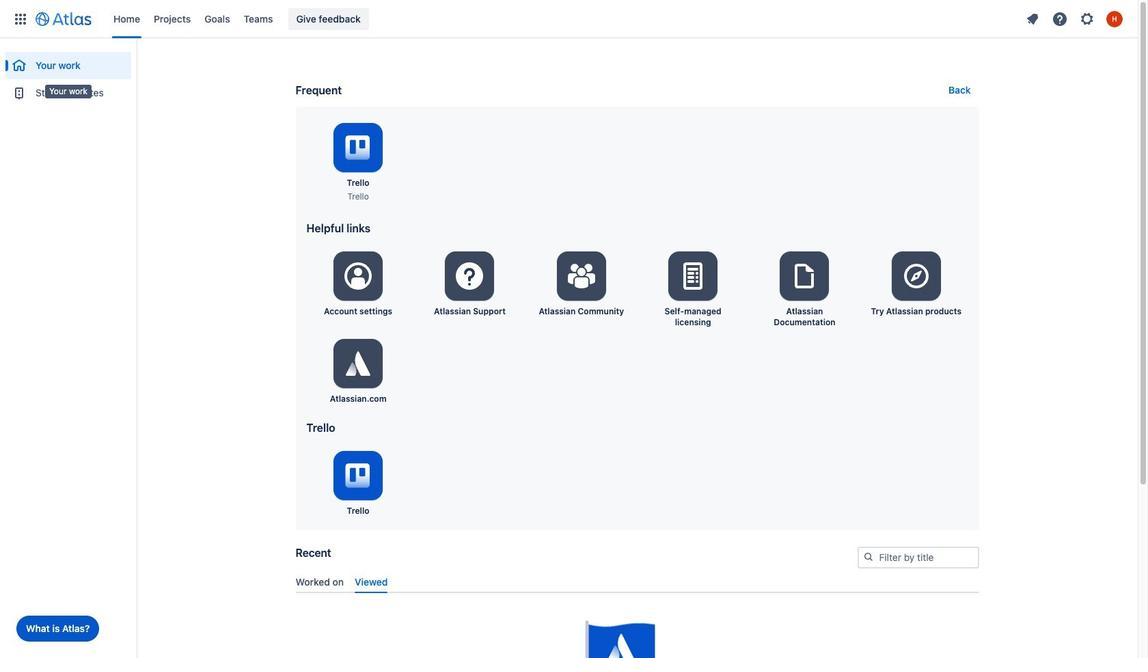 Task type: vqa. For each thing, say whether or not it's contained in the screenshot.
open image
no



Task type: locate. For each thing, give the bounding box(es) containing it.
settings image
[[565, 260, 598, 293], [677, 260, 710, 293], [900, 260, 933, 293]]

0 horizontal spatial settings image
[[565, 260, 598, 293]]

group
[[5, 38, 131, 111]]

tooltip
[[45, 85, 92, 98]]

banner
[[0, 0, 1138, 38]]

help icon image
[[1052, 11, 1068, 27]]

tab list
[[290, 571, 985, 593]]

settings image
[[1079, 11, 1096, 27], [342, 260, 375, 293], [454, 260, 486, 293], [788, 260, 821, 293], [342, 347, 375, 380]]

1 horizontal spatial settings image
[[677, 260, 710, 293]]

3 settings image from the left
[[900, 260, 933, 293]]

account image
[[1107, 11, 1123, 27]]

list
[[107, 0, 1021, 38], [1021, 8, 1130, 30]]

notifications image
[[1025, 11, 1041, 27]]

2 horizontal spatial settings image
[[900, 260, 933, 293]]

top element
[[8, 0, 1021, 38]]

search image
[[863, 552, 874, 563]]



Task type: describe. For each thing, give the bounding box(es) containing it.
switch to... image
[[12, 11, 29, 27]]

2 settings image from the left
[[677, 260, 710, 293]]

Filter by title field
[[859, 548, 978, 567]]

1 settings image from the left
[[565, 260, 598, 293]]



